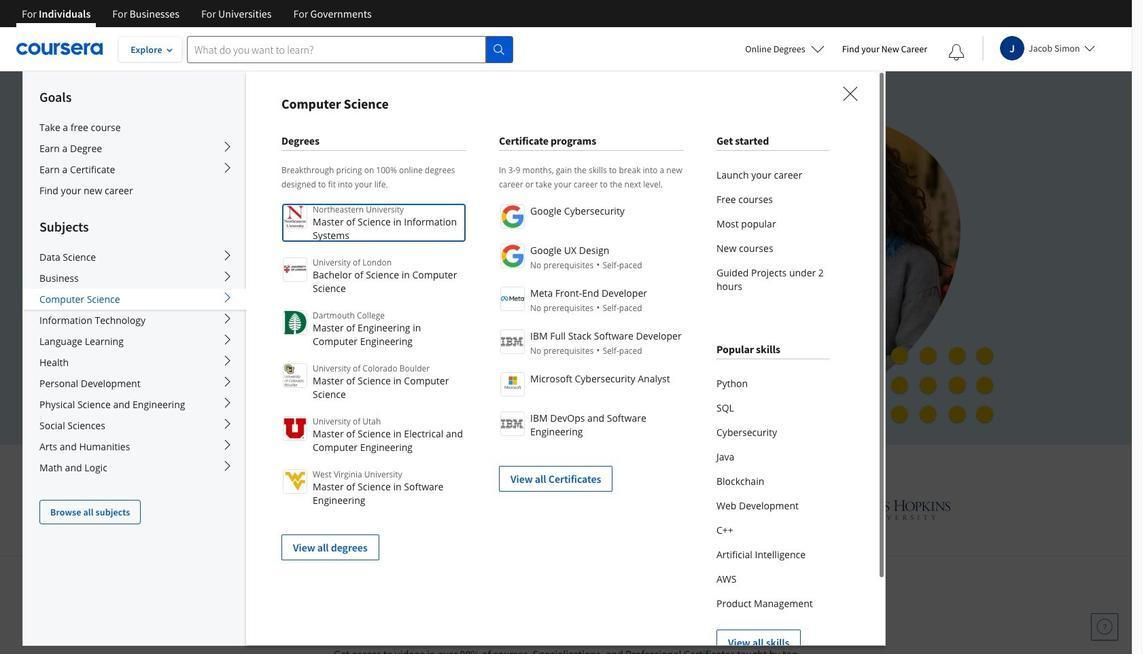Task type: describe. For each thing, give the bounding box(es) containing it.
2 partnername logo image from the top
[[500, 244, 525, 269]]

hec paris image
[[730, 496, 778, 524]]

google image
[[438, 498, 511, 523]]

university of illinois at urbana-champaign image
[[181, 499, 287, 521]]

west virginia university logo image
[[283, 470, 307, 494]]

university of michigan image
[[555, 492, 591, 529]]

What do you want to learn? text field
[[187, 36, 486, 63]]

university of colorado boulder logo image
[[283, 364, 307, 388]]

3 partnername logo image from the top
[[500, 287, 525, 311]]

list item for sixth "partnername logo" from the top
[[499, 453, 684, 492]]

help center image
[[1097, 619, 1113, 636]]



Task type: locate. For each thing, give the bounding box(es) containing it.
list item for west virginia university logo
[[281, 521, 466, 561]]

5 partnername logo image from the top
[[500, 373, 525, 397]]

2 vertical spatial list item
[[717, 617, 829, 655]]

university of london logo image
[[283, 258, 307, 282]]

4 partnername logo image from the top
[[500, 330, 525, 354]]

explore menu element
[[23, 71, 246, 525]]

list item
[[499, 453, 684, 492], [281, 521, 466, 561], [717, 617, 829, 655]]

6 partnername logo image from the top
[[500, 412, 525, 436]]

coursera image
[[16, 38, 103, 60]]

partnername logo image
[[500, 205, 525, 229], [500, 244, 525, 269], [500, 287, 525, 311], [500, 330, 525, 354], [500, 373, 525, 397], [500, 412, 525, 436]]

duke university image
[[331, 498, 394, 519]]

coursera plus image
[[172, 128, 379, 148]]

1 horizontal spatial list item
[[499, 453, 684, 492]]

banner navigation
[[11, 0, 383, 37]]

1 vertical spatial list item
[[281, 521, 466, 561]]

johns hopkins university image
[[822, 498, 951, 523]]

list
[[717, 163, 829, 299], [281, 203, 466, 561], [499, 203, 684, 492], [717, 372, 829, 655]]

1 partnername logo image from the top
[[500, 205, 525, 229]]

0 horizontal spatial list item
[[281, 521, 466, 561]]

2 horizontal spatial list item
[[717, 617, 829, 655]]

group
[[22, 71, 886, 655]]

0 vertical spatial list item
[[499, 453, 684, 492]]

northeastern university  logo image
[[283, 205, 307, 229]]

None search field
[[187, 36, 513, 63]]

dartmouth college logo image
[[283, 311, 307, 335]]

university of utah logo image
[[283, 417, 307, 441]]



Task type: vqa. For each thing, say whether or not it's contained in the screenshot.
Find your new career
no



